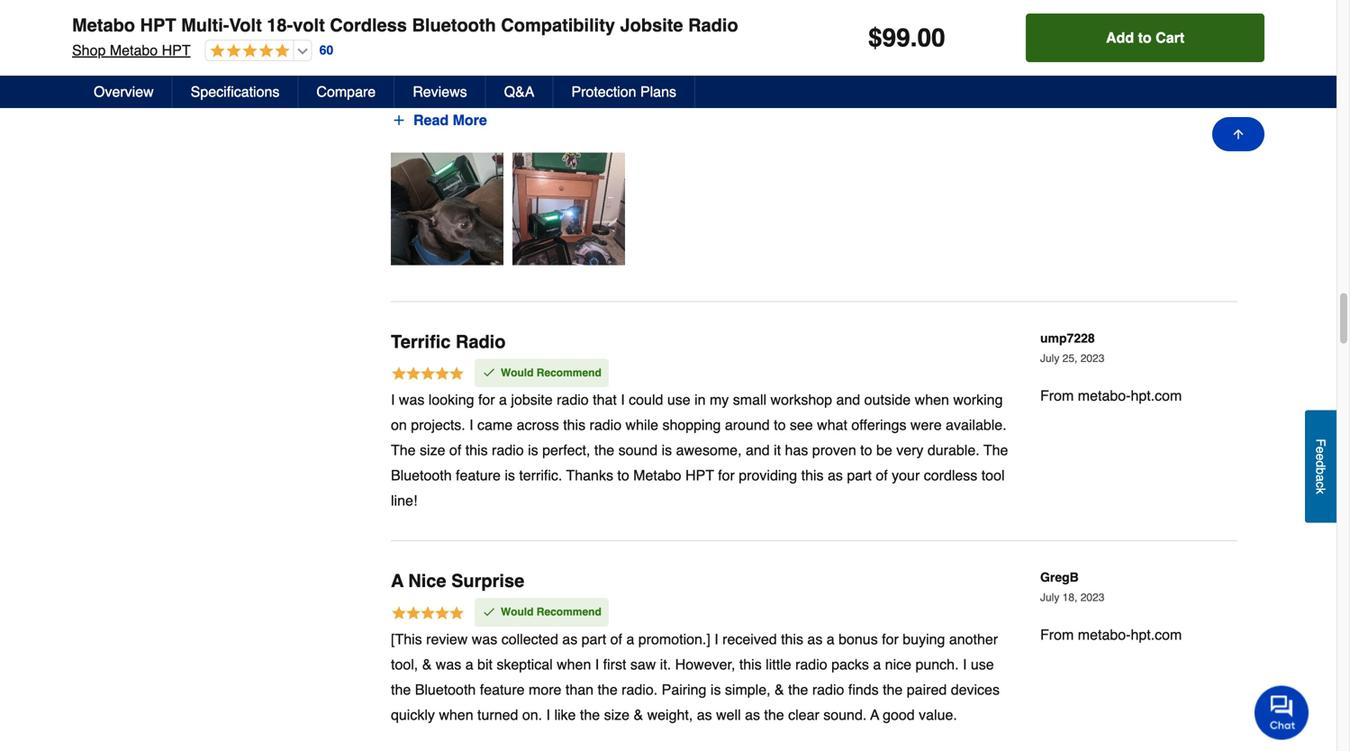 Task type: vqa. For each thing, say whether or not it's contained in the screenshot.
'right.'
no



Task type: describe. For each thing, give the bounding box(es) containing it.
overview
[[94, 83, 154, 100]]

part inside [this review was collected as part of a promotion.] i received this as a bonus for buying another tool, & was a bit skeptical when i first saw it. however, this little radio packs a nice punch. i use the bluetooth feature more than the radio. pairing is simple, & the radio finds the paired devices quickly when turned on. i like the size & weight, as well as the clear sound. a good value.
[[582, 631, 606, 647]]

working
[[953, 391, 1003, 408]]

b
[[1314, 467, 1328, 474]]

paired
[[907, 681, 947, 698]]

my
[[710, 391, 729, 408]]

metabo- for a nice surprise
[[1078, 627, 1131, 643]]

a left bit
[[465, 656, 473, 673]]

i left first
[[595, 656, 599, 673]]

add
[[1106, 29, 1134, 46]]

the up "clear"
[[788, 681, 808, 698]]

feature inside [this review was collected as part of a promotion.] i received this as a bonus for buying another tool, & was a bit skeptical when i first saw it. however, this little radio packs a nice punch. i use the bluetooth feature more than the radio. pairing is simple, & the radio finds the paired devices quickly when turned on. i like the size & weight, as well as the clear sound. a good value.
[[480, 681, 525, 698]]

hpt inside i was looking for a jobsite radio that i could use in my small workshop and outside when working on projects.  i came across this radio while shopping around to see what offerings were available. the size of this radio is perfect, the sound is awesome, and it has proven to be very durable.  the bluetooth feature is terrific.  thanks to metabo hpt for providing this as part of your cordless tool line!
[[685, 467, 714, 484]]

as right the well
[[745, 706, 760, 723]]

outside
[[864, 391, 911, 408]]

0 vertical spatial hpt
[[140, 15, 176, 36]]

good
[[883, 706, 915, 723]]

0 vertical spatial bluetooth
[[412, 15, 496, 36]]

that
[[593, 391, 617, 408]]

thanks
[[566, 467, 613, 484]]

across
[[517, 417, 559, 433]]

awesome,
[[676, 442, 742, 459]]

more
[[529, 681, 562, 698]]

metabo hpt multi-volt 18-volt cordless bluetooth compatibility jobsite radio
[[72, 15, 738, 36]]

read more
[[413, 112, 487, 128]]

i left came
[[469, 417, 473, 433]]

1 vertical spatial metabo
[[110, 42, 158, 59]]

protection plans button
[[553, 76, 695, 108]]

what
[[817, 417, 847, 433]]

skeptical
[[497, 656, 553, 673]]

5 stars image for terrific
[[391, 365, 465, 385]]

than
[[566, 681, 594, 698]]

ump7228 july 25, 2023
[[1040, 331, 1105, 365]]

reviews
[[413, 83, 467, 100]]

is inside [this review was collected as part of a promotion.] i received this as a bonus for buying another tool, & was a bit skeptical when i first saw it. however, this little radio packs a nice punch. i use the bluetooth feature more than the radio. pairing is simple, & the radio finds the paired devices quickly when turned on. i like the size & weight, as well as the clear sound. a good value.
[[711, 681, 721, 698]]

hpt.com for terrific radio
[[1131, 387, 1182, 404]]

a inside i was looking for a jobsite radio that i could use in my small workshop and outside when working on projects.  i came across this radio while shopping around to see what offerings were available. the size of this radio is perfect, the sound is awesome, and it has proven to be very durable.  the bluetooth feature is terrific.  thanks to metabo hpt for providing this as part of your cordless tool line!
[[499, 391, 507, 408]]

cart
[[1156, 29, 1185, 46]]

cordless
[[924, 467, 977, 484]]

2 the from the left
[[984, 442, 1008, 459]]

use inside [this review was collected as part of a promotion.] i received this as a bonus for buying another tool, & was a bit skeptical when i first saw it. however, this little radio packs a nice punch. i use the bluetooth feature more than the radio. pairing is simple, & the radio finds the paired devices quickly when turned on. i like the size & weight, as well as the clear sound. a good value.
[[971, 656, 994, 673]]

this up the perfect,
[[563, 417, 586, 433]]

tool,
[[391, 656, 418, 673]]

read more button
[[391, 106, 488, 135]]

60
[[319, 43, 333, 57]]

radio right little
[[795, 656, 827, 673]]

projects.
[[411, 417, 465, 433]]

to left be
[[860, 442, 872, 459]]

specifications
[[191, 83, 280, 100]]

2 vertical spatial &
[[634, 706, 643, 723]]

is right sound
[[662, 442, 672, 459]]

weight,
[[647, 706, 693, 723]]

well
[[716, 706, 741, 723]]

first
[[603, 656, 626, 673]]

from for a nice surprise
[[1040, 627, 1074, 643]]

available.
[[946, 417, 1007, 433]]

i up however,
[[714, 631, 718, 647]]

saw
[[630, 656, 656, 673]]

the down first
[[598, 681, 618, 698]]

finds
[[848, 681, 879, 698]]

cordless
[[330, 15, 407, 36]]

packs
[[831, 656, 869, 673]]

2 e from the top
[[1314, 453, 1328, 460]]

providing
[[739, 467, 797, 484]]

the inside i was looking for a jobsite radio that i could use in my small workshop and outside when working on projects.  i came across this radio while shopping around to see what offerings were available. the size of this radio is perfect, the sound is awesome, and it has proven to be very durable.  the bluetooth feature is terrific.  thanks to metabo hpt for providing this as part of your cordless tool line!
[[594, 442, 614, 459]]

plans
[[640, 83, 676, 100]]

i was looking for a jobsite radio that i could use in my small workshop and outside when working on projects.  i came across this radio while shopping around to see what offerings were available. the size of this radio is perfect, the sound is awesome, and it has proven to be very durable.  the bluetooth feature is terrific.  thanks to metabo hpt for providing this as part of your cordless tool line!
[[391, 391, 1008, 509]]

use inside i was looking for a jobsite radio that i could use in my small workshop and outside when working on projects.  i came across this radio while shopping around to see what offerings were available. the size of this radio is perfect, the sound is awesome, and it has proven to be very durable.  the bluetooth feature is terrific.  thanks to metabo hpt for providing this as part of your cordless tool line!
[[667, 391, 690, 408]]

https://photos us.bazaarvoice.com/photo/2/cghvdg86agl0ywnoaxbvd2vydg9vbhm/d923147a fb6a 5369 b5d7 babb4a4aea3a image
[[391, 153, 503, 265]]

workshop
[[771, 391, 832, 408]]

july for a nice surprise
[[1040, 591, 1059, 604]]

simple,
[[725, 681, 771, 698]]

1 horizontal spatial was
[[436, 656, 461, 673]]

your
[[892, 467, 920, 484]]

very
[[896, 442, 924, 459]]

see
[[790, 417, 813, 433]]

perfect,
[[542, 442, 590, 459]]

shopping
[[662, 417, 721, 433]]

gregb july 18, 2023
[[1040, 570, 1105, 604]]

promotion.]
[[638, 631, 710, 647]]

checkmark image for a nice surprise
[[482, 605, 496, 619]]

terrific.
[[519, 467, 562, 484]]

i up "on"
[[391, 391, 395, 408]]

q&a
[[504, 83, 535, 100]]

a nice surprise
[[391, 571, 524, 591]]

0 horizontal spatial radio
[[456, 331, 506, 352]]

could
[[629, 391, 663, 408]]

looking
[[429, 391, 474, 408]]

plus image
[[392, 113, 406, 127]]

small
[[733, 391, 767, 408]]

$
[[868, 23, 882, 52]]

jobsite
[[620, 15, 683, 36]]

2023 for a nice surprise
[[1081, 591, 1105, 604]]

bluetooth inside [this review was collected as part of a promotion.] i received this as a bonus for buying another tool, & was a bit skeptical when i first saw it. however, this little radio packs a nice punch. i use the bluetooth feature more than the radio. pairing is simple, & the radio finds the paired devices quickly when turned on. i like the size & weight, as well as the clear sound. a good value.
[[415, 681, 476, 698]]

f e e d b a c k button
[[1305, 410, 1337, 523]]

would for a nice surprise
[[501, 606, 534, 618]]

on.
[[522, 706, 542, 723]]

sound
[[618, 442, 658, 459]]

would for terrific radio
[[501, 367, 534, 379]]

buying
[[903, 631, 945, 647]]

when inside i was looking for a jobsite radio that i could use in my small workshop and outside when working on projects.  i came across this radio while shopping around to see what offerings were available. the size of this radio is perfect, the sound is awesome, and it has proven to be very durable.  the bluetooth feature is terrific.  thanks to metabo hpt for providing this as part of your cordless tool line!
[[915, 391, 949, 408]]

from metabo-hpt.com for terrific radio
[[1040, 387, 1182, 404]]

a left nice
[[873, 656, 881, 673]]

line!
[[391, 492, 417, 509]]

clear
[[788, 706, 819, 723]]

as right collected
[[562, 631, 577, 647]]

bluetooth inside i was looking for a jobsite radio that i could use in my small workshop and outside when working on projects.  i came across this radio while shopping around to see what offerings were available. the size of this radio is perfect, the sound is awesome, and it has proven to be very durable.  the bluetooth feature is terrific.  thanks to metabo hpt for providing this as part of your cordless tool line!
[[391, 467, 452, 484]]

18-
[[267, 15, 293, 36]]

i right on.
[[546, 706, 550, 723]]

the right "like"
[[580, 706, 600, 723]]

overview button
[[76, 76, 173, 108]]

1 horizontal spatial radio
[[688, 15, 738, 36]]

radio down that
[[590, 417, 622, 433]]

a up saw at the left bottom of page
[[626, 631, 634, 647]]

i right that
[[621, 391, 625, 408]]



Task type: locate. For each thing, give the bounding box(es) containing it.
jobsite
[[511, 391, 553, 408]]

1 vertical spatial would recommend
[[501, 606, 601, 618]]

feature down came
[[456, 467, 501, 484]]

1 july from the top
[[1040, 352, 1059, 365]]

volt
[[229, 15, 262, 36]]

as left bonus on the bottom
[[807, 631, 823, 647]]

feature inside i was looking for a jobsite radio that i could use in my small workshop and outside when working on projects.  i came across this radio while shopping around to see what offerings were available. the size of this radio is perfect, the sound is awesome, and it has proven to be very durable.  the bluetooth feature is terrific.  thanks to metabo hpt for providing this as part of your cordless tool line!
[[456, 467, 501, 484]]

turned
[[477, 706, 518, 723]]

2 vertical spatial metabo
[[633, 467, 681, 484]]

and up what
[[836, 391, 860, 408]]

2 5 stars image from the top
[[391, 605, 465, 624]]

1 vertical spatial hpt
[[162, 42, 191, 59]]

hpt.com for a nice surprise
[[1131, 627, 1182, 643]]

18,
[[1062, 591, 1078, 604]]

1 vertical spatial feature
[[480, 681, 525, 698]]

pairing
[[662, 681, 707, 698]]

size inside i was looking for a jobsite radio that i could use in my small workshop and outside when working on projects.  i came across this radio while shopping around to see what offerings were available. the size of this radio is perfect, the sound is awesome, and it has proven to be very durable.  the bluetooth feature is terrific.  thanks to metabo hpt for providing this as part of your cordless tool line!
[[420, 442, 445, 459]]

2 horizontal spatial &
[[775, 681, 784, 698]]

0 vertical spatial for
[[478, 391, 495, 408]]

compare
[[316, 83, 376, 100]]

f
[[1314, 439, 1328, 446]]

of up first
[[610, 631, 622, 647]]

1 metabo- from the top
[[1078, 387, 1131, 404]]

0 vertical spatial would
[[501, 367, 534, 379]]

& down little
[[775, 681, 784, 698]]

2 from metabo-hpt.com from the top
[[1040, 627, 1182, 643]]

use
[[667, 391, 690, 408], [971, 656, 994, 673]]

0 vertical spatial 2023
[[1081, 352, 1105, 365]]

this up little
[[781, 631, 803, 647]]

on
[[391, 417, 407, 433]]

hpt down awesome,
[[685, 467, 714, 484]]

a left nice
[[391, 571, 404, 591]]

1 horizontal spatial of
[[610, 631, 622, 647]]

0 vertical spatial use
[[667, 391, 690, 408]]

k
[[1314, 488, 1328, 494]]

was down review
[[436, 656, 461, 673]]

for inside [this review was collected as part of a promotion.] i received this as a bonus for buying another tool, & was a bit skeptical when i first saw it. however, this little radio packs a nice punch. i use the bluetooth feature more than the radio. pairing is simple, & the radio finds the paired devices quickly when turned on. i like the size & weight, as well as the clear sound. a good value.
[[882, 631, 899, 647]]

1 vertical spatial checkmark image
[[482, 605, 496, 619]]

terrific radio
[[391, 331, 506, 352]]

checkmark image
[[482, 365, 496, 380], [482, 605, 496, 619]]

2 horizontal spatial for
[[882, 631, 899, 647]]

another
[[949, 631, 998, 647]]

1 horizontal spatial when
[[557, 656, 591, 673]]

metabo down sound
[[633, 467, 681, 484]]

punch.
[[916, 656, 959, 673]]

a up k
[[1314, 474, 1328, 481]]

as
[[828, 467, 843, 484], [562, 631, 577, 647], [807, 631, 823, 647], [697, 706, 712, 723], [745, 706, 760, 723]]

2 hpt.com from the top
[[1131, 627, 1182, 643]]

5 stars image
[[391, 365, 465, 385], [391, 605, 465, 624]]

2 would recommend from the top
[[501, 606, 601, 618]]

surprise
[[451, 571, 524, 591]]

part up first
[[582, 631, 606, 647]]

be
[[876, 442, 892, 459]]

2 horizontal spatial when
[[915, 391, 949, 408]]

the down nice
[[883, 681, 903, 698]]

and
[[836, 391, 860, 408], [746, 442, 770, 459]]

recommend for a nice surprise
[[537, 606, 601, 618]]

would up jobsite
[[501, 367, 534, 379]]

99
[[882, 23, 910, 52]]

0 vertical spatial size
[[420, 442, 445, 459]]

1 vertical spatial when
[[557, 656, 591, 673]]

2 vertical spatial bluetooth
[[415, 681, 476, 698]]

the down tool,
[[391, 681, 411, 698]]

1 vertical spatial part
[[582, 631, 606, 647]]

& right tool,
[[422, 656, 432, 673]]

1 horizontal spatial a
[[870, 706, 879, 723]]

1 horizontal spatial &
[[634, 706, 643, 723]]

0 vertical spatial would recommend
[[501, 367, 601, 379]]

from metabo-hpt.com down the 25,
[[1040, 387, 1182, 404]]

0 horizontal spatial part
[[582, 631, 606, 647]]

value.
[[919, 706, 957, 723]]

offerings
[[851, 417, 907, 433]]

compatibility
[[501, 15, 615, 36]]

1 vertical spatial hpt.com
[[1131, 627, 1182, 643]]

f e e d b a c k
[[1314, 439, 1328, 494]]

0 vertical spatial and
[[836, 391, 860, 408]]

1 checkmark image from the top
[[482, 365, 496, 380]]

[this review was collected as part of a promotion.] i received this as a bonus for buying another tool, & was a bit skeptical when i first saw it. however, this little radio packs a nice punch. i use the bluetooth feature more than the radio. pairing is simple, & the radio finds the paired devices quickly when turned on. i like the size & weight, as well as the clear sound. a good value.
[[391, 631, 1000, 723]]

1 5 stars image from the top
[[391, 365, 465, 385]]

from down the 25,
[[1040, 387, 1074, 404]]

durable.
[[928, 442, 980, 459]]

checkmark image for terrific radio
[[482, 365, 496, 380]]

1 from from the top
[[1040, 387, 1074, 404]]

from metabo-hpt.com
[[1040, 387, 1182, 404], [1040, 627, 1182, 643]]

radio.
[[622, 681, 658, 698]]

when up "were"
[[915, 391, 949, 408]]

ump7228
[[1040, 331, 1095, 345]]

0 vertical spatial metabo-
[[1078, 387, 1131, 404]]

0 horizontal spatial of
[[449, 442, 461, 459]]

2023 inside ump7228 july 25, 2023
[[1081, 352, 1105, 365]]

part down proven
[[847, 467, 872, 484]]

[this
[[391, 631, 422, 647]]

to left see
[[774, 417, 786, 433]]

1 hpt.com from the top
[[1131, 387, 1182, 404]]

1 vertical spatial use
[[971, 656, 994, 673]]

metabo up overview
[[110, 42, 158, 59]]

would recommend up jobsite
[[501, 367, 601, 379]]

add to cart button
[[1026, 14, 1265, 62]]

this
[[563, 417, 586, 433], [465, 442, 488, 459], [801, 467, 824, 484], [781, 631, 803, 647], [739, 656, 762, 673]]

1 2023 from the top
[[1081, 352, 1105, 365]]

2 vertical spatial hpt
[[685, 467, 714, 484]]

recommend
[[537, 367, 601, 379], [537, 606, 601, 618]]

this down received
[[739, 656, 762, 673]]

0 vertical spatial when
[[915, 391, 949, 408]]

2 metabo- from the top
[[1078, 627, 1131, 643]]

the up thanks
[[594, 442, 614, 459]]

use up devices
[[971, 656, 994, 673]]

2 would from the top
[[501, 606, 534, 618]]

1 vertical spatial of
[[876, 467, 888, 484]]

read
[[413, 112, 449, 128]]

0 horizontal spatial for
[[478, 391, 495, 408]]

july left the 25,
[[1040, 352, 1059, 365]]

as left the well
[[697, 706, 712, 723]]

review
[[426, 631, 468, 647]]

this down has
[[801, 467, 824, 484]]

radio right terrific
[[456, 331, 506, 352]]

recommend up collected
[[537, 606, 601, 618]]

devices
[[951, 681, 1000, 698]]

1 vertical spatial would
[[501, 606, 534, 618]]

to down sound
[[617, 467, 629, 484]]

1 vertical spatial 2023
[[1081, 591, 1105, 604]]

radio right jobsite
[[688, 15, 738, 36]]

https://photos us.bazaarvoice.com/photo/2/cghvdg86agl0ywnoaxbvd2vydg9vbhm/9131a1b1 eabb 52f0 9f31 cf7531e1148c image
[[512, 153, 625, 265]]

0 horizontal spatial and
[[746, 442, 770, 459]]

0 vertical spatial checkmark image
[[482, 365, 496, 380]]

1 vertical spatial a
[[870, 706, 879, 723]]

0 vertical spatial radio
[[688, 15, 738, 36]]

0 vertical spatial part
[[847, 467, 872, 484]]

metabo inside i was looking for a jobsite radio that i could use in my small workshop and outside when working on projects.  i came across this radio while shopping around to see what offerings were available. the size of this radio is perfect, the sound is awesome, and it has proven to be very durable.  the bluetooth feature is terrific.  thanks to metabo hpt for providing this as part of your cordless tool line!
[[633, 467, 681, 484]]

4.7 stars image
[[206, 43, 290, 60]]

0 horizontal spatial size
[[420, 442, 445, 459]]

checkmark image down terrific radio
[[482, 365, 496, 380]]

size down radio.
[[604, 706, 630, 723]]

was up bit
[[472, 631, 497, 647]]

would recommend up collected
[[501, 606, 601, 618]]

1 horizontal spatial part
[[847, 467, 872, 484]]

1 e from the top
[[1314, 446, 1328, 453]]

is down however,
[[711, 681, 721, 698]]

i down the another
[[963, 656, 967, 673]]

from
[[1040, 387, 1074, 404], [1040, 627, 1074, 643]]

july inside gregb july 18, 2023
[[1040, 591, 1059, 604]]

to inside button
[[1138, 29, 1152, 46]]

was up "on"
[[399, 391, 425, 408]]

5 stars image for a
[[391, 605, 465, 624]]

of left your
[[876, 467, 888, 484]]

part inside i was looking for a jobsite radio that i could use in my small workshop and outside when working on projects.  i came across this radio while shopping around to see what offerings were available. the size of this radio is perfect, the sound is awesome, and it has proven to be very durable.  the bluetooth feature is terrific.  thanks to metabo hpt for providing this as part of your cordless tool line!
[[847, 467, 872, 484]]

like
[[554, 706, 576, 723]]

00
[[917, 23, 945, 52]]

from for terrific radio
[[1040, 387, 1074, 404]]

multi-
[[181, 15, 229, 36]]

1 horizontal spatial the
[[984, 442, 1008, 459]]

0 vertical spatial a
[[391, 571, 404, 591]]

bit
[[477, 656, 493, 673]]

0 vertical spatial of
[[449, 442, 461, 459]]

this down came
[[465, 442, 488, 459]]

0 vertical spatial &
[[422, 656, 432, 673]]

volt
[[293, 15, 325, 36]]

radio left that
[[557, 391, 589, 408]]

bluetooth up line!
[[391, 467, 452, 484]]

checkmark image down surprise
[[482, 605, 496, 619]]

2023 right the 25,
[[1081, 352, 1105, 365]]

was inside i was looking for a jobsite radio that i could use in my small workshop and outside when working on projects.  i came across this radio while shopping around to see what offerings were available. the size of this radio is perfect, the sound is awesome, and it has proven to be very durable.  the bluetooth feature is terrific.  thanks to metabo hpt for providing this as part of your cordless tool line!
[[399, 391, 425, 408]]

1 recommend from the top
[[537, 367, 601, 379]]

1 horizontal spatial size
[[604, 706, 630, 723]]

from metabo-hpt.com for a nice surprise
[[1040, 627, 1182, 643]]

july inside ump7228 july 25, 2023
[[1040, 352, 1059, 365]]

bluetooth
[[412, 15, 496, 36], [391, 467, 452, 484], [415, 681, 476, 698]]

metabo- down gregb july 18, 2023
[[1078, 627, 1131, 643]]

of
[[449, 442, 461, 459], [876, 467, 888, 484], [610, 631, 622, 647]]

it.
[[660, 656, 671, 673]]

for up came
[[478, 391, 495, 408]]

use left in
[[667, 391, 690, 408]]

0 horizontal spatial a
[[391, 571, 404, 591]]

a
[[391, 571, 404, 591], [870, 706, 879, 723]]

0 vertical spatial recommend
[[537, 367, 601, 379]]

2 from from the top
[[1040, 627, 1074, 643]]

e up b on the bottom of the page
[[1314, 453, 1328, 460]]

1 vertical spatial recommend
[[537, 606, 601, 618]]

.
[[910, 23, 917, 52]]

0 horizontal spatial the
[[391, 442, 416, 459]]

metabo-
[[1078, 387, 1131, 404], [1078, 627, 1131, 643]]

for up nice
[[882, 631, 899, 647]]

2023 for terrific radio
[[1081, 352, 1105, 365]]

0 vertical spatial hpt.com
[[1131, 387, 1182, 404]]

1 vertical spatial for
[[718, 467, 735, 484]]

a up came
[[499, 391, 507, 408]]

the down "on"
[[391, 442, 416, 459]]

0 horizontal spatial was
[[399, 391, 425, 408]]

c
[[1314, 481, 1328, 488]]

in
[[694, 391, 706, 408]]

1 vertical spatial july
[[1040, 591, 1059, 604]]

bluetooth up the 'reviews'
[[412, 15, 496, 36]]

nice
[[408, 571, 446, 591]]

metabo- for terrific radio
[[1078, 387, 1131, 404]]

protection plans
[[571, 83, 676, 100]]

2 vertical spatial was
[[436, 656, 461, 673]]

would recommend for terrific radio
[[501, 367, 601, 379]]

2 recommend from the top
[[537, 606, 601, 618]]

e up the d
[[1314, 446, 1328, 453]]

1 horizontal spatial use
[[971, 656, 994, 673]]

of inside [this review was collected as part of a promotion.] i received this as a bonus for buying another tool, & was a bit skeptical when i first saw it. however, this little radio packs a nice punch. i use the bluetooth feature more than the radio. pairing is simple, & the radio finds the paired devices quickly when turned on. i like the size & weight, as well as the clear sound. a good value.
[[610, 631, 622, 647]]

0 vertical spatial feature
[[456, 467, 501, 484]]

metabo up shop
[[72, 15, 135, 36]]

1 vertical spatial 5 stars image
[[391, 605, 465, 624]]

1 vertical spatial from
[[1040, 627, 1074, 643]]

little
[[766, 656, 791, 673]]

radio down came
[[492, 442, 524, 459]]

1 would recommend from the top
[[501, 367, 601, 379]]

2 2023 from the top
[[1081, 591, 1105, 604]]

e
[[1314, 446, 1328, 453], [1314, 453, 1328, 460]]

1 vertical spatial metabo-
[[1078, 627, 1131, 643]]

received
[[722, 631, 777, 647]]

bonus
[[839, 631, 878, 647]]

& down radio.
[[634, 706, 643, 723]]

2 checkmark image from the top
[[482, 605, 496, 619]]

0 vertical spatial from
[[1040, 387, 1074, 404]]

shop metabo hpt
[[72, 42, 191, 59]]

as inside i was looking for a jobsite radio that i could use in my small workshop and outside when working on projects.  i came across this radio while shopping around to see what offerings were available. the size of this radio is perfect, the sound is awesome, and it has proven to be very durable.  the bluetooth feature is terrific.  thanks to metabo hpt for providing this as part of your cordless tool line!
[[828, 467, 843, 484]]

size
[[420, 442, 445, 459], [604, 706, 630, 723]]

however,
[[675, 656, 735, 673]]

1 vertical spatial &
[[775, 681, 784, 698]]

0 horizontal spatial when
[[439, 706, 473, 723]]

2023 inside gregb july 18, 2023
[[1081, 591, 1105, 604]]

a inside "button"
[[1314, 474, 1328, 481]]

1 would from the top
[[501, 367, 534, 379]]

size inside [this review was collected as part of a promotion.] i received this as a bonus for buying another tool, & was a bit skeptical when i first saw it. however, this little radio packs a nice punch. i use the bluetooth feature more than the radio. pairing is simple, & the radio finds the paired devices quickly when turned on. i like the size & weight, as well as the clear sound. a good value.
[[604, 706, 630, 723]]

25,
[[1062, 352, 1078, 365]]

1 vertical spatial from metabo-hpt.com
[[1040, 627, 1182, 643]]

1 vertical spatial bluetooth
[[391, 467, 452, 484]]

reviews button
[[395, 76, 486, 108]]

d
[[1314, 460, 1328, 467]]

2023 right 18,
[[1081, 591, 1105, 604]]

size down projects.
[[420, 442, 445, 459]]

part
[[847, 467, 872, 484], [582, 631, 606, 647]]

radio up 'sound.'
[[812, 681, 844, 698]]

1 vertical spatial radio
[[456, 331, 506, 352]]

for down awesome,
[[718, 467, 735, 484]]

as down proven
[[828, 467, 843, 484]]

metabo- down ump7228 july 25, 2023
[[1078, 387, 1131, 404]]

hpt up the shop metabo hpt
[[140, 15, 176, 36]]

chat invite button image
[[1255, 685, 1310, 740]]

protection
[[571, 83, 636, 100]]

july for terrific radio
[[1040, 352, 1059, 365]]

1 horizontal spatial and
[[836, 391, 860, 408]]

0 vertical spatial metabo
[[72, 15, 135, 36]]

july left 18,
[[1040, 591, 1059, 604]]

0 horizontal spatial use
[[667, 391, 690, 408]]

is left terrific.
[[505, 467, 515, 484]]

recommend for terrific radio
[[537, 367, 601, 379]]

is down across
[[528, 442, 538, 459]]

&
[[422, 656, 432, 673], [775, 681, 784, 698], [634, 706, 643, 723]]

from down 18,
[[1040, 627, 1074, 643]]

1 vertical spatial size
[[604, 706, 630, 723]]

bluetooth up quickly
[[415, 681, 476, 698]]

1 vertical spatial was
[[472, 631, 497, 647]]

2 horizontal spatial of
[[876, 467, 888, 484]]

hpt down multi- at the left of the page
[[162, 42, 191, 59]]

to right add at the top right of the page
[[1138, 29, 1152, 46]]

more
[[453, 112, 487, 128]]

2 july from the top
[[1040, 591, 1059, 604]]

the up tool
[[984, 442, 1008, 459]]

q&a button
[[486, 76, 553, 108]]

collected
[[501, 631, 558, 647]]

a left bonus on the bottom
[[827, 631, 835, 647]]

radio
[[557, 391, 589, 408], [590, 417, 622, 433], [492, 442, 524, 459], [795, 656, 827, 673], [812, 681, 844, 698]]

1 the from the left
[[391, 442, 416, 459]]

hpt.com
[[1131, 387, 1182, 404], [1131, 627, 1182, 643]]

1 from metabo-hpt.com from the top
[[1040, 387, 1182, 404]]

2 vertical spatial when
[[439, 706, 473, 723]]

0 vertical spatial july
[[1040, 352, 1059, 365]]

0 vertical spatial from metabo-hpt.com
[[1040, 387, 1182, 404]]

2 vertical spatial for
[[882, 631, 899, 647]]

proven
[[812, 442, 856, 459]]

is
[[528, 442, 538, 459], [662, 442, 672, 459], [505, 467, 515, 484], [711, 681, 721, 698]]

the left "clear"
[[764, 706, 784, 723]]

were
[[911, 417, 942, 433]]

from metabo-hpt.com down 18,
[[1040, 627, 1182, 643]]

and left 'it'
[[746, 442, 770, 459]]

a
[[499, 391, 507, 408], [1314, 474, 1328, 481], [626, 631, 634, 647], [827, 631, 835, 647], [465, 656, 473, 673], [873, 656, 881, 673]]

5 stars image down terrific
[[391, 365, 465, 385]]

2 vertical spatial of
[[610, 631, 622, 647]]

0 vertical spatial 5 stars image
[[391, 365, 465, 385]]

arrow up image
[[1231, 127, 1246, 141]]

1 horizontal spatial for
[[718, 467, 735, 484]]

a inside [this review was collected as part of a promotion.] i received this as a bonus for buying another tool, & was a bit skeptical when i first saw it. however, this little radio packs a nice punch. i use the bluetooth feature more than the radio. pairing is simple, & the radio finds the paired devices quickly when turned on. i like the size & weight, as well as the clear sound. a good value.
[[870, 706, 879, 723]]

1 vertical spatial and
[[746, 442, 770, 459]]

would up collected
[[501, 606, 534, 618]]

for
[[478, 391, 495, 408], [718, 467, 735, 484], [882, 631, 899, 647]]

around
[[725, 417, 770, 433]]

recommend up that
[[537, 367, 601, 379]]

a left good
[[870, 706, 879, 723]]

2 horizontal spatial was
[[472, 631, 497, 647]]

0 horizontal spatial &
[[422, 656, 432, 673]]

when left turned
[[439, 706, 473, 723]]

0 vertical spatial was
[[399, 391, 425, 408]]

would recommend for a nice surprise
[[501, 606, 601, 618]]



